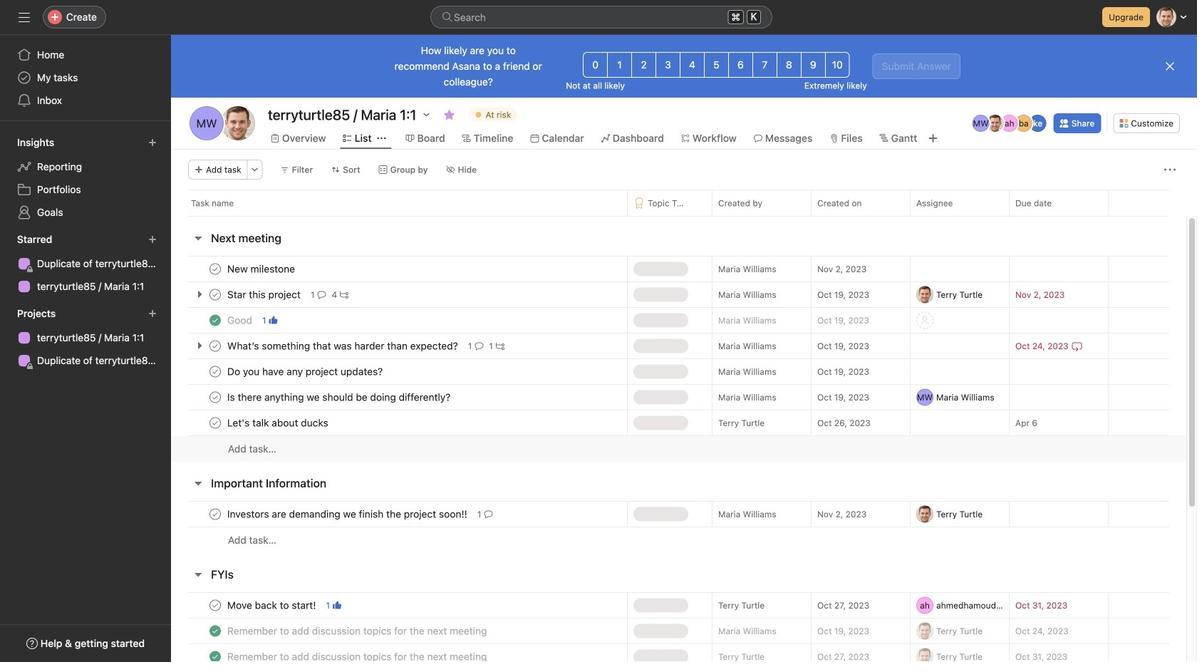 Task type: describe. For each thing, give the bounding box(es) containing it.
mark complete checkbox for task name text box in investors are demanding we finish the project soon!! cell
[[207, 506, 224, 523]]

hide sidebar image
[[19, 11, 30, 23]]

task name text field for move back to start! cell
[[224, 598, 320, 613]]

header fyis tree grid
[[171, 592, 1187, 662]]

task name text field inside what's something that was harder than expected? cell
[[224, 339, 462, 353]]

task name text field inside star this project cell
[[224, 288, 305, 302]]

investors are demanding we finish the project soon!! cell
[[171, 501, 627, 527]]

Search tasks, projects, and more text field
[[430, 6, 772, 29]]

1 like. you liked this task image
[[269, 316, 278, 325]]

mark complete checkbox for new milestone cell
[[207, 260, 224, 278]]

task name text field for "do you have any project updates?" cell
[[224, 365, 387, 379]]

mark complete image for mark complete checkbox inside the new milestone cell
[[207, 260, 224, 278]]

completed image for good cell
[[207, 312, 224, 329]]

1 comment image inside star this project cell
[[317, 290, 326, 299]]

task name text field for investors are demanding we finish the project soon!! cell
[[224, 507, 472, 521]]

1 horizontal spatial more actions image
[[1164, 164, 1176, 175]]

add items to starred image
[[148, 235, 157, 244]]

mark complete image for is there anything we should be doing differently? cell
[[207, 389, 224, 406]]

header important information tree grid
[[171, 501, 1187, 553]]

collapse task list for this group image for 'header important information' tree grid
[[192, 477, 204, 489]]

mark complete image inside what's something that was harder than expected? cell
[[207, 337, 224, 355]]

1 comment image inside investors are demanding we finish the project soon!! cell
[[484, 510, 493, 518]]

completed checkbox for task name text box in the good cell
[[207, 312, 224, 329]]

mark complete checkbox for task name text box within the move back to start! cell
[[207, 597, 224, 614]]

move back to start! cell
[[171, 592, 627, 619]]

expand subtask list for the task star this project image
[[194, 289, 205, 300]]

add tab image
[[927, 133, 939, 144]]

Completed checkbox
[[207, 622, 224, 640]]

mark complete image for mark complete option inside the move back to start! cell
[[207, 597, 224, 614]]

dismiss image
[[1164, 61, 1176, 72]]

task name text field inside header fyis tree grid
[[224, 650, 491, 662]]

task name text field for is there anything we should be doing differently? cell
[[224, 390, 455, 404]]

expand subtask list for the task what's something that was harder than expected? image
[[194, 340, 205, 351]]

task name text field inside new milestone cell
[[224, 262, 299, 276]]

header next meeting tree grid
[[171, 256, 1187, 462]]

what's something that was harder than expected? cell
[[171, 333, 627, 359]]

star this project cell
[[171, 281, 627, 308]]

mark complete image for "do you have any project updates?" cell
[[207, 363, 224, 380]]

0 horizontal spatial more actions image
[[251, 165, 259, 174]]

mark complete checkbox inside star this project cell
[[207, 286, 224, 303]]



Task type: vqa. For each thing, say whether or not it's contained in the screenshot.
Sea within The Projects Element
no



Task type: locate. For each thing, give the bounding box(es) containing it.
3 task name text field from the top
[[224, 339, 462, 353]]

Completed checkbox
[[207, 312, 224, 329], [207, 648, 224, 662]]

remember to add discussion topics for the next meeting cell down move back to start! cell
[[171, 644, 627, 662]]

remember to add discussion topics for the next meeting cell down 1 like. you liked this task icon at bottom left
[[171, 618, 627, 644]]

completed image down completed checkbox
[[207, 648, 224, 662]]

1 vertical spatial collapse task list for this group image
[[192, 477, 204, 489]]

completed checkbox for task name text field in header fyis tree grid
[[207, 648, 224, 662]]

mark complete image for mark complete checkbox within star this project cell
[[207, 286, 224, 303]]

task name text field down 1 like. you liked this task icon at bottom left
[[224, 650, 491, 662]]

3 mark complete image from the top
[[207, 389, 224, 406]]

2 mark complete checkbox from the top
[[207, 286, 224, 303]]

2 collapse task list for this group image from the top
[[192, 477, 204, 489]]

projects element
[[0, 301, 171, 375]]

mark complete checkbox inside "do you have any project updates?" cell
[[207, 363, 224, 380]]

task name text field inside move back to start! cell
[[224, 598, 320, 613]]

completed image
[[207, 622, 224, 640]]

2 mark complete image from the top
[[207, 286, 224, 303]]

good cell
[[171, 307, 627, 334]]

0 vertical spatial collapse task list for this group image
[[192, 232, 204, 244]]

2 completed image from the top
[[207, 648, 224, 662]]

mark complete checkbox inside is there anything we should be doing differently? cell
[[207, 389, 224, 406]]

mark complete checkbox for let's talk about ducks cell
[[207, 414, 224, 432]]

task name text field inside is there anything we should be doing differently? cell
[[224, 390, 455, 404]]

collapse task list for this group image
[[192, 569, 204, 580]]

task name text field inside good cell
[[224, 313, 257, 327]]

mark complete image inside "do you have any project updates?" cell
[[207, 363, 224, 380]]

1 collapse task list for this group image from the top
[[192, 232, 204, 244]]

mark complete checkbox inside new milestone cell
[[207, 260, 224, 278]]

1 remember to add discussion topics for the next meeting cell from the top
[[171, 618, 627, 644]]

4 mark complete image from the top
[[207, 597, 224, 614]]

None field
[[430, 6, 772, 29]]

collapse task list for this group image
[[192, 232, 204, 244], [192, 477, 204, 489]]

1 vertical spatial completed checkbox
[[207, 648, 224, 662]]

new insights image
[[148, 138, 157, 147]]

0 vertical spatial completed image
[[207, 312, 224, 329]]

row
[[171, 190, 1197, 216], [188, 215, 1169, 217], [171, 256, 1187, 282], [171, 281, 1187, 308], [171, 307, 1187, 334], [171, 333, 1187, 359], [171, 358, 1187, 385], [171, 384, 1187, 410], [171, 410, 1187, 436], [171, 435, 1187, 462], [171, 501, 1187, 527], [171, 527, 1187, 553], [171, 592, 1187, 619], [171, 618, 1187, 644], [171, 644, 1187, 662]]

0 vertical spatial 1 comment image
[[317, 290, 326, 299]]

1 comment image
[[317, 290, 326, 299], [484, 510, 493, 518]]

1 task name text field from the top
[[224, 288, 305, 302]]

remember to add discussion topics for the next meeting cell
[[171, 618, 627, 644], [171, 644, 627, 662]]

None radio
[[607, 52, 632, 78], [704, 52, 729, 78], [752, 52, 777, 78], [777, 52, 802, 78], [607, 52, 632, 78], [704, 52, 729, 78], [752, 52, 777, 78], [777, 52, 802, 78]]

2 mark complete checkbox from the top
[[207, 389, 224, 406]]

1 horizontal spatial 1 comment image
[[484, 510, 493, 518]]

Mark complete checkbox
[[207, 260, 224, 278], [207, 286, 224, 303], [207, 363, 224, 380], [207, 414, 224, 432]]

8 task name text field from the top
[[224, 598, 320, 613]]

4 task name text field from the top
[[224, 365, 387, 379]]

5 task name text field from the top
[[224, 390, 455, 404]]

mark complete checkbox for task name text box in the is there anything we should be doing differently? cell
[[207, 389, 224, 406]]

is there anything we should be doing differently? cell
[[171, 384, 627, 410]]

9 task name text field from the top
[[224, 624, 491, 638]]

mark complete checkbox inside what's something that was harder than expected? cell
[[207, 337, 224, 355]]

2 task name text field from the top
[[224, 313, 257, 327]]

mark complete checkbox for "do you have any project updates?" cell
[[207, 363, 224, 380]]

task name text field up 1 like. you liked this task image
[[224, 262, 299, 276]]

1 vertical spatial completed image
[[207, 648, 224, 662]]

0 vertical spatial task name text field
[[224, 262, 299, 276]]

mark complete image
[[207, 337, 224, 355], [207, 363, 224, 380], [207, 389, 224, 406], [207, 414, 224, 432]]

4 mark complete image from the top
[[207, 414, 224, 432]]

task name text field inside remember to add discussion topics for the next meeting cell
[[224, 624, 491, 638]]

completed image
[[207, 312, 224, 329], [207, 648, 224, 662]]

starred element
[[0, 227, 171, 301]]

completed checkbox inside good cell
[[207, 312, 224, 329]]

1 mark complete image from the top
[[207, 337, 224, 355]]

2 completed checkbox from the top
[[207, 648, 224, 662]]

4 mark complete checkbox from the top
[[207, 414, 224, 432]]

None radio
[[583, 52, 608, 78], [632, 52, 656, 78], [656, 52, 681, 78], [680, 52, 705, 78], [728, 52, 753, 78], [801, 52, 826, 78], [825, 52, 850, 78], [583, 52, 608, 78], [632, 52, 656, 78], [656, 52, 681, 78], [680, 52, 705, 78], [728, 52, 753, 78], [801, 52, 826, 78], [825, 52, 850, 78]]

new project or portfolio image
[[148, 309, 157, 318]]

1 like. you liked this task image
[[333, 601, 341, 610]]

option group
[[583, 52, 850, 78]]

mark complete checkbox inside investors are demanding we finish the project soon!! cell
[[207, 506, 224, 523]]

7 task name text field from the top
[[224, 507, 472, 521]]

mark complete image
[[207, 260, 224, 278], [207, 286, 224, 303], [207, 506, 224, 523], [207, 597, 224, 614]]

mark complete image inside investors are demanding we finish the project soon!! cell
[[207, 506, 224, 523]]

completed checkbox inside remember to add discussion topics for the next meeting cell
[[207, 648, 224, 662]]

Task name text field
[[224, 262, 299, 276], [224, 650, 491, 662]]

task name text field for good cell
[[224, 313, 257, 327]]

mark complete checkbox inside move back to start! cell
[[207, 597, 224, 614]]

new milestone cell
[[171, 256, 627, 282]]

let's talk about ducks cell
[[171, 410, 627, 436]]

3 mark complete image from the top
[[207, 506, 224, 523]]

4 mark complete checkbox from the top
[[207, 597, 224, 614]]

1 vertical spatial 1 comment image
[[484, 510, 493, 518]]

1 completed image from the top
[[207, 312, 224, 329]]

mark complete image for let's talk about ducks cell
[[207, 414, 224, 432]]

Task name text field
[[224, 288, 305, 302], [224, 313, 257, 327], [224, 339, 462, 353], [224, 365, 387, 379], [224, 390, 455, 404], [224, 416, 333, 430], [224, 507, 472, 521], [224, 598, 320, 613], [224, 624, 491, 638]]

mark complete image for mark complete option inside investors are demanding we finish the project soon!! cell
[[207, 506, 224, 523]]

3 mark complete checkbox from the top
[[207, 363, 224, 380]]

completed checkbox down completed checkbox
[[207, 648, 224, 662]]

task name text field inside let's talk about ducks cell
[[224, 416, 333, 430]]

mark complete image inside is there anything we should be doing differently? cell
[[207, 389, 224, 406]]

1 mark complete checkbox from the top
[[207, 260, 224, 278]]

1 vertical spatial task name text field
[[224, 650, 491, 662]]

task name text field inside "do you have any project updates?" cell
[[224, 365, 387, 379]]

2 mark complete image from the top
[[207, 363, 224, 380]]

task name text field inside investors are demanding we finish the project soon!! cell
[[224, 507, 472, 521]]

completed image inside remember to add discussion topics for the next meeting cell
[[207, 648, 224, 662]]

6 task name text field from the top
[[224, 416, 333, 430]]

1 mark complete checkbox from the top
[[207, 337, 224, 355]]

collapse task list for this group image for header next meeting tree grid
[[192, 232, 204, 244]]

Mark complete checkbox
[[207, 337, 224, 355], [207, 389, 224, 406], [207, 506, 224, 523], [207, 597, 224, 614]]

2 task name text field from the top
[[224, 650, 491, 662]]

1 completed checkbox from the top
[[207, 312, 224, 329]]

global element
[[0, 35, 171, 120]]

task name text field for let's talk about ducks cell
[[224, 416, 333, 430]]

mark complete checkbox inside let's talk about ducks cell
[[207, 414, 224, 432]]

mark complete image inside let's talk about ducks cell
[[207, 414, 224, 432]]

insights element
[[0, 130, 171, 227]]

mark complete image inside new milestone cell
[[207, 260, 224, 278]]

remove from starred image
[[444, 109, 455, 120]]

completed image left 1 like. you liked this task image
[[207, 312, 224, 329]]

completed checkbox left 1 like. you liked this task image
[[207, 312, 224, 329]]

1 task name text field from the top
[[224, 262, 299, 276]]

task name text field for 1st remember to add discussion topics for the next meeting cell from the top
[[224, 624, 491, 638]]

more actions image
[[1164, 164, 1176, 175], [251, 165, 259, 174]]

0 horizontal spatial 1 comment image
[[317, 290, 326, 299]]

do you have any project updates? cell
[[171, 358, 627, 385]]

2 remember to add discussion topics for the next meeting cell from the top
[[171, 644, 627, 662]]

3 mark complete checkbox from the top
[[207, 506, 224, 523]]

0 vertical spatial completed checkbox
[[207, 312, 224, 329]]

1 mark complete image from the top
[[207, 260, 224, 278]]

completed image for second remember to add discussion topics for the next meeting cell from the top
[[207, 648, 224, 662]]



